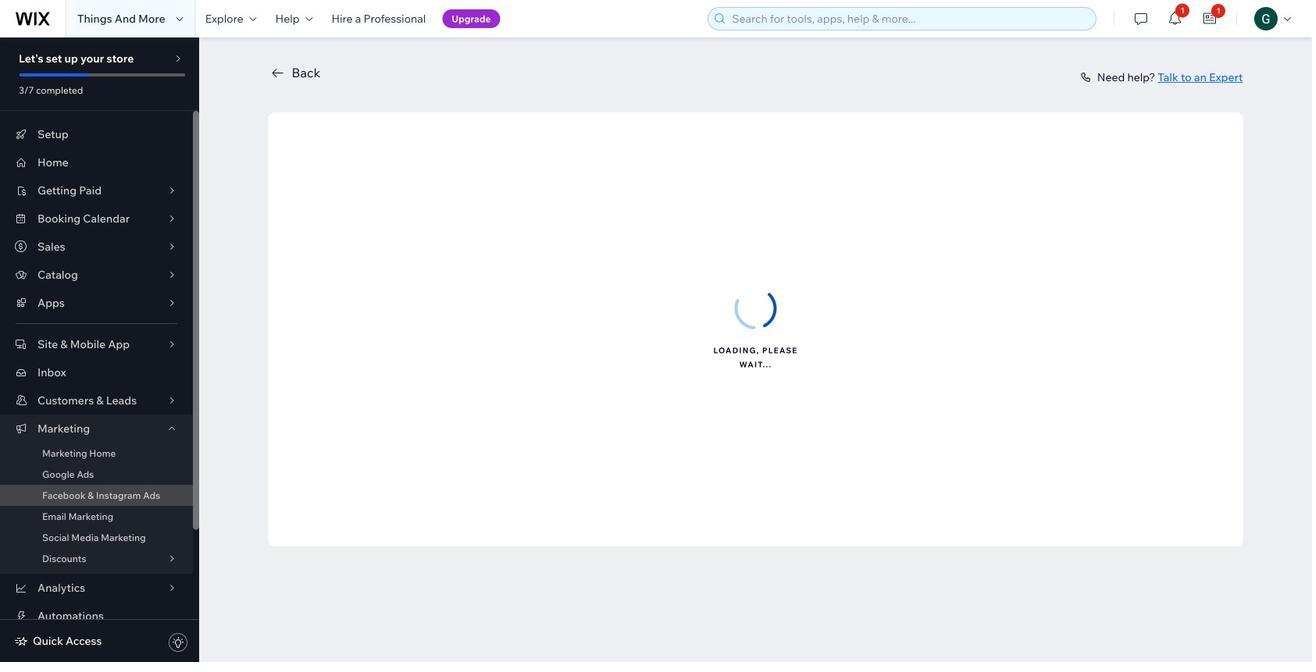 Task type: describe. For each thing, give the bounding box(es) containing it.
Search for tools, apps, help & more... field
[[727, 8, 1091, 30]]



Task type: locate. For each thing, give the bounding box(es) containing it.
sidebar element
[[0, 37, 199, 662]]



Task type: vqa. For each thing, say whether or not it's contained in the screenshot.
Search For Tools, Apps, Help & More... field
yes



